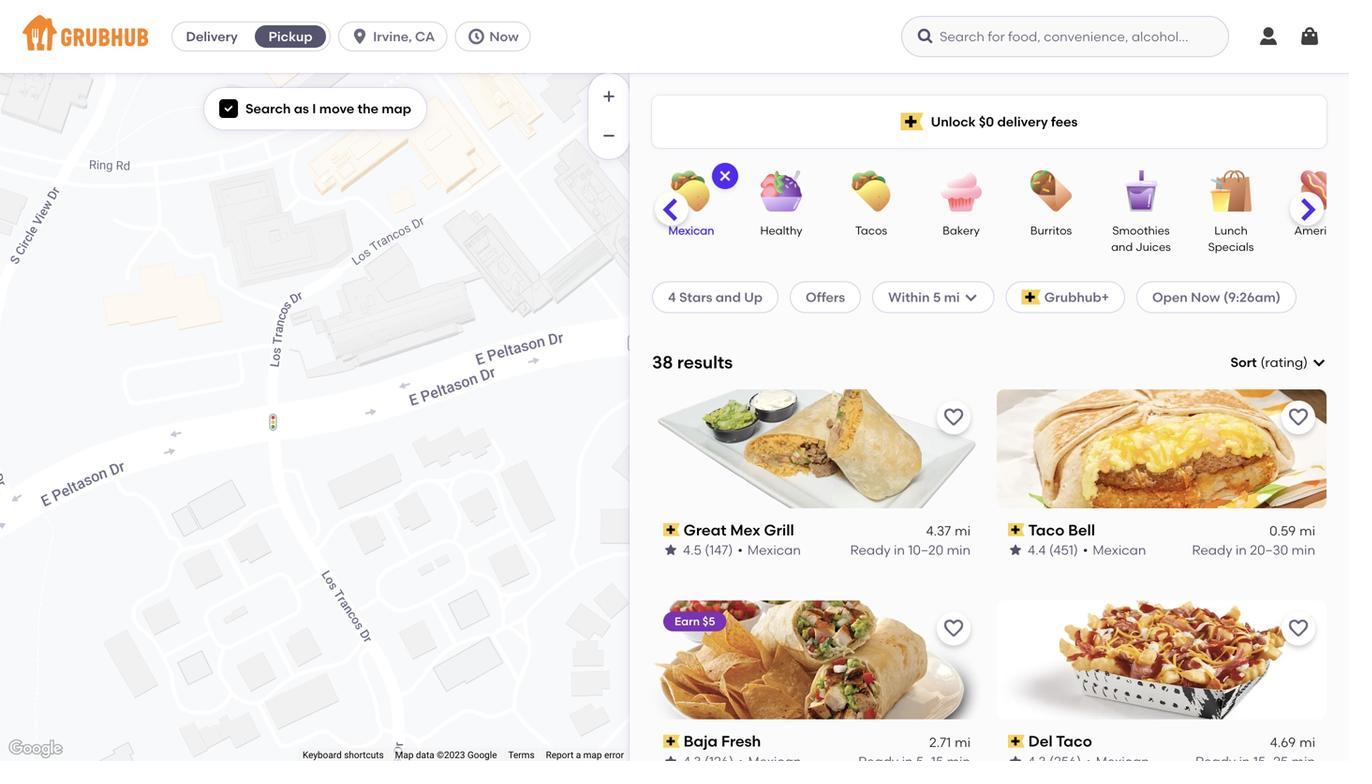 Task type: vqa. For each thing, say whether or not it's contained in the screenshot.
the Up
yes



Task type: describe. For each thing, give the bounding box(es) containing it.
grubhub plus flag logo image for unlock $0 delivery fees
[[901, 113, 924, 131]]

american
[[1294, 224, 1348, 238]]

great
[[684, 521, 727, 540]]

4.4 (451)
[[1028, 542, 1078, 558]]

irvine,
[[373, 29, 412, 45]]

save this restaurant button for del taco
[[1282, 613, 1316, 646]]

keyboard shortcuts button
[[303, 749, 384, 762]]

star icon image for del taco
[[1008, 755, 1023, 762]]

fees
[[1051, 114, 1078, 130]]

irvine, ca
[[373, 29, 435, 45]]

0 horizontal spatial and
[[716, 289, 741, 305]]

the
[[358, 101, 379, 117]]

shortcuts
[[344, 750, 384, 761]]

0.59
[[1270, 523, 1296, 539]]

smoothies and juices image
[[1108, 171, 1174, 212]]

del taco
[[1029, 733, 1092, 751]]

(451)
[[1049, 542, 1078, 558]]

star icon image for taco bell
[[1008, 543, 1023, 558]]

del
[[1029, 733, 1053, 751]]

20–30
[[1250, 542, 1289, 558]]

within
[[888, 289, 930, 305]]

juices
[[1136, 240, 1171, 254]]

within 5 mi
[[888, 289, 960, 305]]

data
[[416, 750, 434, 761]]

smoothies
[[1113, 224, 1170, 238]]

error
[[604, 750, 624, 761]]

google image
[[5, 737, 67, 762]]

report
[[546, 750, 574, 761]]

tacos
[[855, 224, 887, 238]]

unlock $0 delivery fees
[[931, 114, 1078, 130]]

$0
[[979, 114, 994, 130]]

• for mex
[[738, 542, 743, 558]]

lunch specials
[[1208, 224, 1254, 254]]

mex
[[730, 521, 761, 540]]

fresh
[[721, 733, 761, 751]]

smoothies and juices
[[1111, 224, 1171, 254]]

lunch
[[1215, 224, 1248, 238]]

4.37
[[926, 523, 951, 539]]

pickup button
[[251, 22, 330, 52]]

ready in 10–20 min
[[850, 542, 971, 558]]

baja
[[684, 733, 718, 751]]

as
[[294, 101, 309, 117]]

4.5 (147)
[[683, 542, 733, 558]]

4 stars and up
[[668, 289, 763, 305]]

• mexican for mex
[[738, 542, 801, 558]]

del taco logo image
[[997, 601, 1327, 720]]

open now (9:26am)
[[1153, 289, 1281, 305]]

save this restaurant image for great mex grill
[[943, 406, 965, 429]]

baja fresh
[[684, 733, 761, 751]]

search as i move the map
[[245, 101, 411, 117]]

great mex grill
[[684, 521, 794, 540]]

1 horizontal spatial map
[[583, 750, 602, 761]]

taco bell
[[1029, 521, 1095, 540]]

keyboard
[[303, 750, 342, 761]]

2.71
[[929, 735, 951, 751]]

bakery
[[943, 224, 980, 238]]

search
[[245, 101, 291, 117]]

• for bell
[[1083, 542, 1088, 558]]

irvine, ca button
[[338, 22, 455, 52]]

4.37 mi
[[926, 523, 971, 539]]

0 horizontal spatial mexican
[[669, 224, 714, 238]]

• mexican for bell
[[1083, 542, 1146, 558]]

4.69
[[1270, 735, 1296, 751]]

4.4
[[1028, 542, 1046, 558]]

(147)
[[705, 542, 733, 558]]

i
[[312, 101, 316, 117]]

american image
[[1288, 171, 1349, 212]]

stars
[[679, 289, 713, 305]]

grill
[[764, 521, 794, 540]]

min for great mex grill
[[947, 542, 971, 558]]

unlock
[[931, 114, 976, 130]]

ready in 20–30 min
[[1192, 542, 1316, 558]]

offers
[[806, 289, 845, 305]]

report a map error link
[[546, 750, 624, 761]]

report a map error
[[546, 750, 624, 761]]

mi for great mex grill
[[955, 523, 971, 539]]

great mex grill logo image
[[652, 390, 982, 509]]

svg image inside irvine, ca button
[[351, 27, 369, 46]]

bell
[[1068, 521, 1095, 540]]

1 vertical spatial taco
[[1056, 733, 1092, 751]]

pickup
[[269, 29, 313, 45]]

38 results
[[652, 352, 733, 373]]



Task type: locate. For each thing, give the bounding box(es) containing it.
in for taco bell
[[1236, 542, 1247, 558]]

taco up 4.4 (451)
[[1029, 521, 1065, 540]]

mi for del taco
[[1300, 735, 1316, 751]]

healthy image
[[749, 171, 814, 212]]

mexican down bell
[[1093, 542, 1146, 558]]

rating
[[1265, 355, 1303, 371]]

grubhub plus flag logo image
[[901, 113, 924, 131], [1022, 290, 1041, 305]]

0 horizontal spatial grubhub plus flag logo image
[[901, 113, 924, 131]]

min
[[947, 542, 971, 558], [1292, 542, 1316, 558]]

0 horizontal spatial map
[[382, 101, 411, 117]]

5
[[933, 289, 941, 305]]

0 horizontal spatial min
[[947, 542, 971, 558]]

mexican down mexican "image"
[[669, 224, 714, 238]]

4
[[668, 289, 676, 305]]

mexican image
[[659, 171, 724, 212]]

1 vertical spatial now
[[1191, 289, 1220, 305]]

terms
[[508, 750, 535, 761]]

main navigation navigation
[[0, 0, 1349, 73]]

subscription pass image for del taco
[[1008, 736, 1025, 749]]

1 min from the left
[[947, 542, 971, 558]]

up
[[744, 289, 763, 305]]

tacos image
[[839, 171, 904, 212]]

terms link
[[508, 750, 535, 761]]

2 • mexican from the left
[[1083, 542, 1146, 558]]

earn $5
[[675, 615, 715, 629]]

save this restaurant button for taco bell
[[1282, 401, 1316, 435]]

grubhub plus flag logo image left unlock
[[901, 113, 924, 131]]

specials
[[1208, 240, 1254, 254]]

ready for taco bell
[[1192, 542, 1233, 558]]

grubhub+
[[1045, 289, 1109, 305]]

in for great mex grill
[[894, 542, 905, 558]]

burritos
[[1031, 224, 1072, 238]]

bakery image
[[929, 171, 994, 212]]

• down great mex grill
[[738, 542, 743, 558]]

0.59 mi
[[1270, 523, 1316, 539]]

svg image
[[1257, 25, 1280, 48], [351, 27, 369, 46], [223, 103, 234, 114], [718, 169, 733, 184]]

1 in from the left
[[894, 542, 905, 558]]

minus icon image
[[600, 126, 618, 145]]

•
[[738, 542, 743, 558], [1083, 542, 1088, 558]]

none field containing sort
[[1231, 353, 1327, 372]]

$5
[[703, 615, 715, 629]]

2.71 mi
[[929, 735, 971, 751]]

(9:26am)
[[1224, 289, 1281, 305]]

0 vertical spatial map
[[382, 101, 411, 117]]

save this restaurant image for del taco
[[1287, 618, 1310, 641]]

mi right 5
[[944, 289, 960, 305]]

now
[[489, 29, 519, 45], [1191, 289, 1220, 305]]

mi
[[944, 289, 960, 305], [955, 523, 971, 539], [1300, 523, 1316, 539], [955, 735, 971, 751], [1300, 735, 1316, 751]]

)
[[1303, 355, 1308, 371]]

open
[[1153, 289, 1188, 305]]

and inside smoothies and juices
[[1111, 240, 1133, 254]]

map
[[382, 101, 411, 117], [583, 750, 602, 761]]

delivery button
[[173, 22, 251, 52]]

mexican for taco bell
[[1093, 542, 1146, 558]]

mexican
[[669, 224, 714, 238], [748, 542, 801, 558], [1093, 542, 1146, 558]]

1 vertical spatial grubhub plus flag logo image
[[1022, 290, 1041, 305]]

star icon image for baja fresh
[[663, 755, 678, 762]]

save this restaurant image
[[943, 406, 965, 429], [1287, 406, 1310, 429], [943, 618, 965, 641], [1287, 618, 1310, 641]]

google
[[468, 750, 497, 761]]

plus icon image
[[600, 87, 618, 106]]

Search for food, convenience, alcohol... search field
[[901, 16, 1229, 57]]

taco bell logo image
[[997, 390, 1327, 509]]

10–20
[[908, 542, 944, 558]]

earn
[[675, 615, 700, 629]]

mi right 4.37
[[955, 523, 971, 539]]

0 horizontal spatial • mexican
[[738, 542, 801, 558]]

in left 20–30
[[1236, 542, 1247, 558]]

sort
[[1231, 355, 1257, 371]]

4.5
[[683, 542, 702, 558]]

and
[[1111, 240, 1133, 254], [716, 289, 741, 305]]

star icon image for great mex grill
[[663, 543, 678, 558]]

subscription pass image for great mex grill
[[663, 524, 680, 537]]

1 horizontal spatial now
[[1191, 289, 1220, 305]]

min down 4.37 mi at the right bottom
[[947, 542, 971, 558]]

lunch specials image
[[1198, 171, 1264, 212]]

1 vertical spatial and
[[716, 289, 741, 305]]

4.69 mi
[[1270, 735, 1316, 751]]

now right ca
[[489, 29, 519, 45]]

map right the
[[382, 101, 411, 117]]

• mexican
[[738, 542, 801, 558], [1083, 542, 1146, 558]]

ready
[[850, 542, 891, 558], [1192, 542, 1233, 558]]

save this restaurant image for taco bell
[[1287, 406, 1310, 429]]

grubhub plus flag logo image left grubhub+
[[1022, 290, 1041, 305]]

0 horizontal spatial in
[[894, 542, 905, 558]]

subscription pass image left baja
[[663, 736, 680, 749]]

1 horizontal spatial ready
[[1192, 542, 1233, 558]]

mi right 2.71
[[955, 735, 971, 751]]

1 • from the left
[[738, 542, 743, 558]]

svg image inside now button
[[467, 27, 486, 46]]

ready left 20–30
[[1192, 542, 1233, 558]]

map
[[395, 750, 414, 761]]

mi for taco bell
[[1300, 523, 1316, 539]]

burritos image
[[1019, 171, 1084, 212]]

now button
[[455, 22, 538, 52]]

grubhub plus flag logo image for grubhub+
[[1022, 290, 1041, 305]]

1 vertical spatial map
[[583, 750, 602, 761]]

2 horizontal spatial mexican
[[1093, 542, 1146, 558]]

subscription pass image for baja fresh
[[663, 736, 680, 749]]

map data ©2023 google
[[395, 750, 497, 761]]

0 vertical spatial now
[[489, 29, 519, 45]]

1 horizontal spatial grubhub plus flag logo image
[[1022, 290, 1041, 305]]

now right open
[[1191, 289, 1220, 305]]

save this restaurant button
[[937, 401, 971, 435], [1282, 401, 1316, 435], [937, 613, 971, 646], [1282, 613, 1316, 646]]

min down "0.59 mi"
[[1292, 542, 1316, 558]]

delivery
[[186, 29, 238, 45]]

2 in from the left
[[1236, 542, 1247, 558]]

and down smoothies
[[1111, 240, 1133, 254]]

a
[[576, 750, 581, 761]]

map right a
[[583, 750, 602, 761]]

now inside button
[[489, 29, 519, 45]]

min for taco bell
[[1292, 542, 1316, 558]]

0 horizontal spatial ready
[[850, 542, 891, 558]]

save this restaurant button for great mex grill
[[937, 401, 971, 435]]

ready for great mex grill
[[850, 542, 891, 558]]

38
[[652, 352, 673, 373]]

map region
[[0, 4, 720, 762]]

subscription pass image left great
[[663, 524, 680, 537]]

subscription pass image
[[663, 524, 680, 537], [1008, 524, 1025, 537], [663, 736, 680, 749], [1008, 736, 1025, 749]]

1 horizontal spatial min
[[1292, 542, 1316, 558]]

2 ready from the left
[[1192, 542, 1233, 558]]

baja fresh logo image
[[652, 601, 982, 720]]

0 vertical spatial taco
[[1029, 521, 1065, 540]]

mi for baja fresh
[[955, 735, 971, 751]]

taco right del
[[1056, 733, 1092, 751]]

ca
[[415, 29, 435, 45]]

svg image
[[1299, 25, 1321, 48], [467, 27, 486, 46], [916, 27, 935, 46], [964, 290, 979, 305], [1312, 355, 1327, 370]]

0 horizontal spatial now
[[489, 29, 519, 45]]

1 horizontal spatial •
[[1083, 542, 1088, 558]]

keyboard shortcuts
[[303, 750, 384, 761]]

1 ready from the left
[[850, 542, 891, 558]]

move
[[319, 101, 354, 117]]

0 vertical spatial and
[[1111, 240, 1133, 254]]

subscription pass image left del
[[1008, 736, 1025, 749]]

• down bell
[[1083, 542, 1088, 558]]

(
[[1261, 355, 1265, 371]]

taco
[[1029, 521, 1065, 540], [1056, 733, 1092, 751]]

2 • from the left
[[1083, 542, 1088, 558]]

None field
[[1231, 353, 1327, 372]]

subscription pass image for taco bell
[[1008, 524, 1025, 537]]

1 horizontal spatial in
[[1236, 542, 1247, 558]]

mexican down "grill"
[[748, 542, 801, 558]]

1 horizontal spatial and
[[1111, 240, 1133, 254]]

• mexican down bell
[[1083, 542, 1146, 558]]

mi right 0.59
[[1300, 523, 1316, 539]]

1 horizontal spatial mexican
[[748, 542, 801, 558]]

0 vertical spatial grubhub plus flag logo image
[[901, 113, 924, 131]]

1 horizontal spatial • mexican
[[1083, 542, 1146, 558]]

in left 10–20 at the right bottom of the page
[[894, 542, 905, 558]]

• mexican down "grill"
[[738, 542, 801, 558]]

star icon image
[[663, 543, 678, 558], [1008, 543, 1023, 558], [663, 755, 678, 762], [1008, 755, 1023, 762]]

2 min from the left
[[1292, 542, 1316, 558]]

healthy
[[760, 224, 803, 238]]

and left 'up'
[[716, 289, 741, 305]]

©2023
[[437, 750, 465, 761]]

0 horizontal spatial •
[[738, 542, 743, 558]]

mexican for great mex grill
[[748, 542, 801, 558]]

ready left 10–20 at the right bottom of the page
[[850, 542, 891, 558]]

results
[[677, 352, 733, 373]]

mi right 4.69
[[1300, 735, 1316, 751]]

1 • mexican from the left
[[738, 542, 801, 558]]

delivery
[[997, 114, 1048, 130]]

subscription pass image left taco bell
[[1008, 524, 1025, 537]]

sort ( rating )
[[1231, 355, 1308, 371]]



